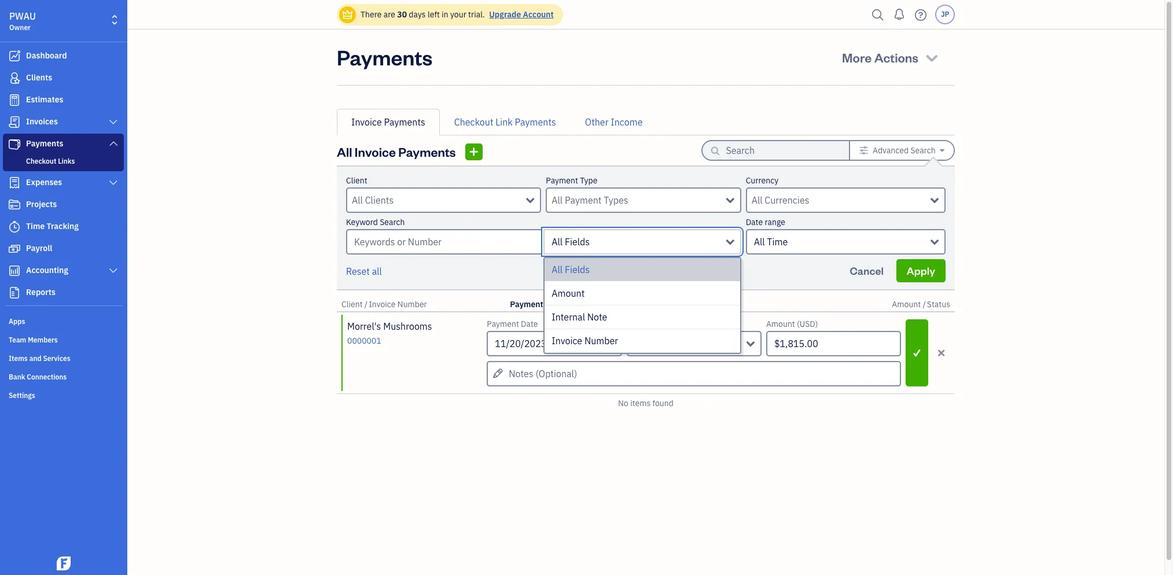 Task type: locate. For each thing, give the bounding box(es) containing it.
amount up 'internal note' on the bottom of page
[[552, 288, 585, 299]]

search image
[[869, 6, 888, 23]]

2 vertical spatial date
[[521, 319, 538, 330]]

1 all fields from the top
[[552, 236, 590, 248]]

Amount (USD) text field
[[767, 331, 902, 357]]

1 horizontal spatial payment type
[[627, 319, 679, 330]]

all invoice payments
[[337, 144, 456, 160]]

items and services
[[9, 354, 70, 363]]

all inside 'keyword search' field
[[552, 236, 563, 248]]

1 vertical spatial fields
[[565, 264, 590, 276]]

chevron large down image up "payments" link
[[108, 118, 119, 127]]

currency
[[746, 175, 779, 186]]

invoice number option
[[545, 330, 741, 353]]

date
[[746, 217, 763, 228], [546, 299, 563, 310], [521, 319, 538, 330]]

reset all button
[[346, 265, 382, 279]]

caretdown image right advanced search
[[941, 146, 945, 155]]

other income link
[[571, 109, 658, 136]]

in
[[442, 9, 449, 20]]

2 all fields from the top
[[552, 264, 590, 276]]

owner
[[9, 23, 31, 32]]

/ right type button on the right of page
[[642, 299, 645, 310]]

all fields option
[[545, 258, 741, 282]]

expenses link
[[3, 173, 124, 193]]

caretdown image up 'internal note' on the bottom of page
[[565, 300, 570, 309]]

jp
[[942, 10, 950, 19]]

dashboard
[[26, 50, 67, 61]]

1 vertical spatial internal
[[552, 312, 586, 323]]

internal left notes
[[647, 299, 676, 310]]

all fields inside 'keyword search' field
[[552, 236, 590, 248]]

0 horizontal spatial number
[[398, 299, 427, 310]]

time right timer icon
[[26, 221, 45, 232]]

1 horizontal spatial checkout
[[455, 116, 494, 128]]

chevron large down image
[[108, 178, 119, 188], [108, 266, 119, 276]]

settings
[[9, 392, 35, 400]]

estimates
[[26, 94, 63, 105]]

0 horizontal spatial /
[[365, 299, 368, 310]]

amount (usd)
[[767, 319, 819, 330]]

members
[[28, 336, 58, 345]]

payroll link
[[3, 239, 124, 259]]

time down range
[[768, 236, 788, 248]]

1 horizontal spatial number
[[585, 335, 619, 347]]

time tracking link
[[3, 217, 124, 237]]

caretdown image
[[941, 146, 945, 155], [565, 300, 570, 309]]

date left range
[[746, 217, 763, 228]]

morrel's
[[347, 321, 381, 332]]

1 horizontal spatial caretdown image
[[941, 146, 945, 155]]

all
[[372, 266, 382, 277]]

all fields
[[552, 236, 590, 248], [552, 264, 590, 276]]

1 vertical spatial chevron large down image
[[108, 139, 119, 148]]

payment date up the payment date in mm/dd/yyyy format "text box"
[[510, 299, 563, 310]]

all
[[337, 144, 352, 160], [552, 236, 563, 248], [754, 236, 765, 248], [552, 264, 563, 276]]

jp button
[[936, 5, 956, 24]]

no items found
[[619, 398, 674, 409]]

add a new payment image
[[469, 144, 480, 159]]

client
[[346, 175, 368, 186], [342, 299, 363, 310]]

chevrondown image
[[925, 49, 941, 65]]

upgrade account link
[[487, 9, 554, 20]]

search inside dropdown button
[[911, 145, 936, 156]]

3 / from the left
[[923, 299, 927, 310]]

there
[[361, 9, 382, 20]]

chevron large down image inside "payments" link
[[108, 139, 119, 148]]

0 vertical spatial chevron large down image
[[108, 178, 119, 188]]

0 horizontal spatial date
[[521, 319, 538, 330]]

2 chevron large down image from the top
[[108, 266, 119, 276]]

checkout up 'expenses'
[[26, 157, 56, 166]]

0 vertical spatial time
[[26, 221, 45, 232]]

1 fields from the top
[[565, 236, 590, 248]]

client for client / invoice number
[[342, 299, 363, 310]]

payments up checkout links
[[26, 138, 63, 149]]

reports
[[26, 287, 56, 298]]

All Currencies search field
[[752, 193, 931, 207]]

fields for list box containing all fields
[[565, 264, 590, 276]]

invoice inside invoice payments link
[[352, 116, 382, 128]]

0 horizontal spatial time
[[26, 221, 45, 232]]

note
[[588, 312, 608, 323]]

chevron large down image
[[108, 118, 119, 127], [108, 139, 119, 148]]

amount option
[[545, 282, 741, 306]]

expenses
[[26, 177, 62, 188]]

0 vertical spatial internal
[[647, 299, 676, 310]]

freshbooks image
[[54, 557, 73, 571]]

search for advanced search
[[911, 145, 936, 156]]

1 vertical spatial type
[[623, 299, 640, 310]]

invoice inside "invoice number" option
[[552, 335, 583, 347]]

0 horizontal spatial caretdown image
[[565, 300, 570, 309]]

date up 'internal note' on the bottom of page
[[546, 299, 563, 310]]

amount
[[552, 288, 585, 299], [893, 299, 921, 310], [767, 319, 796, 330]]

checkout inside main element
[[26, 157, 56, 166]]

0 horizontal spatial internal
[[552, 312, 586, 323]]

internal
[[647, 299, 676, 310], [552, 312, 586, 323]]

2 fields from the top
[[565, 264, 590, 276]]

date down payment date button
[[521, 319, 538, 330]]

fields inside option
[[565, 264, 590, 276]]

checkout up add a new payment image
[[455, 116, 494, 128]]

1 horizontal spatial amount
[[767, 319, 796, 330]]

0 vertical spatial caretdown image
[[941, 146, 945, 155]]

0 vertical spatial date
[[746, 217, 763, 228]]

2 / from the left
[[642, 299, 645, 310]]

fields inside 'keyword search' field
[[565, 236, 590, 248]]

1 vertical spatial checkout
[[26, 157, 56, 166]]

money image
[[8, 243, 21, 255]]

0 horizontal spatial type
[[580, 175, 598, 186]]

number down note
[[585, 335, 619, 347]]

fields for 'keyword search' field on the top of page
[[565, 236, 590, 248]]

number
[[398, 299, 427, 310], [585, 335, 619, 347]]

0 vertical spatial fields
[[565, 236, 590, 248]]

1 vertical spatial time
[[768, 236, 788, 248]]

search right advanced
[[911, 145, 936, 156]]

1 horizontal spatial internal
[[647, 299, 676, 310]]

chevron large down image down checkout links link
[[108, 178, 119, 188]]

invoices
[[26, 116, 58, 127]]

amount for amount / status
[[893, 299, 921, 310]]

0 vertical spatial chevron large down image
[[108, 118, 119, 127]]

payment date button
[[510, 299, 570, 310]]

0 horizontal spatial checkout
[[26, 157, 56, 166]]

invoice image
[[8, 116, 21, 128]]

0 vertical spatial search
[[911, 145, 936, 156]]

invoice payments link
[[337, 109, 440, 136]]

more actions
[[843, 49, 919, 65]]

2 chevron large down image from the top
[[108, 139, 119, 148]]

1 vertical spatial caretdown image
[[565, 300, 570, 309]]

checkout
[[455, 116, 494, 128], [26, 157, 56, 166]]

0 horizontal spatial payment type
[[546, 175, 598, 186]]

amount left status
[[893, 299, 921, 310]]

1 vertical spatial chevron large down image
[[108, 266, 119, 276]]

1 vertical spatial search
[[380, 217, 405, 228]]

are
[[384, 9, 396, 20]]

0 vertical spatial all fields
[[552, 236, 590, 248]]

amount left (usd)
[[767, 319, 796, 330]]

/
[[365, 299, 368, 310], [642, 299, 645, 310], [923, 299, 927, 310]]

amount inside option
[[552, 288, 585, 299]]

chevron large down image for payments
[[108, 139, 119, 148]]

1 horizontal spatial search
[[911, 145, 936, 156]]

0 vertical spatial checkout
[[455, 116, 494, 128]]

save image
[[908, 346, 928, 361]]

chevron large down image inside accounting link
[[108, 266, 119, 276]]

settings image
[[860, 146, 869, 155]]

1 horizontal spatial time
[[768, 236, 788, 248]]

payment date down payment date button
[[487, 319, 538, 330]]

/ for internal
[[642, 299, 645, 310]]

2 horizontal spatial amount
[[893, 299, 921, 310]]

caretdown image inside payment date button
[[565, 300, 570, 309]]

client / invoice number
[[342, 299, 427, 310]]

advanced search
[[873, 145, 936, 156]]

0 horizontal spatial amount
[[552, 288, 585, 299]]

accounting
[[26, 265, 68, 276]]

services
[[43, 354, 70, 363]]

1 vertical spatial number
[[585, 335, 619, 347]]

list box
[[545, 258, 741, 353]]

payment type
[[546, 175, 598, 186], [627, 319, 679, 330]]

time tracking
[[26, 221, 79, 232]]

pwau
[[9, 10, 36, 22]]

checkout links link
[[5, 155, 122, 169]]

no
[[619, 398, 629, 409]]

1 chevron large down image from the top
[[108, 178, 119, 188]]

1 vertical spatial all fields
[[552, 264, 590, 276]]

left
[[428, 9, 440, 20]]

apps link
[[3, 313, 124, 330]]

internal note option
[[545, 306, 741, 330]]

type / internal notes
[[623, 299, 699, 310]]

invoice down 'internal note' on the bottom of page
[[552, 335, 583, 347]]

2 horizontal spatial /
[[923, 299, 927, 310]]

number up mushrooms
[[398, 299, 427, 310]]

chevron large down image down the payroll link
[[108, 266, 119, 276]]

Keyword Search field
[[544, 229, 742, 255]]

client up morrel's
[[342, 299, 363, 310]]

chevron large down image for accounting
[[108, 266, 119, 276]]

1 vertical spatial date
[[546, 299, 563, 310]]

/ left status
[[923, 299, 927, 310]]

search right keyword
[[380, 217, 405, 228]]

amount for amount (usd)
[[767, 319, 796, 330]]

invoices link
[[3, 112, 124, 133]]

1 / from the left
[[365, 299, 368, 310]]

client up keyword
[[346, 175, 368, 186]]

/ up morrel's
[[365, 299, 368, 310]]

1 horizontal spatial /
[[642, 299, 645, 310]]

internal inside "option"
[[552, 312, 586, 323]]

invoice number
[[552, 335, 619, 347]]

1 chevron large down image from the top
[[108, 118, 119, 127]]

chevron large down image up checkout links link
[[108, 139, 119, 148]]

1 vertical spatial client
[[342, 299, 363, 310]]

2 horizontal spatial type
[[661, 319, 679, 330]]

reset all
[[346, 266, 382, 277]]

payments up all invoice payments
[[384, 116, 426, 128]]

checkout for checkout links
[[26, 157, 56, 166]]

time
[[26, 221, 45, 232], [768, 236, 788, 248]]

invoice up all invoice payments
[[352, 116, 382, 128]]

projects link
[[3, 195, 124, 215]]

clients link
[[3, 68, 124, 89]]

payments link
[[3, 134, 124, 155]]

0 vertical spatial payment type
[[546, 175, 598, 186]]

checkout link payments link
[[440, 109, 571, 136]]

0 vertical spatial client
[[346, 175, 368, 186]]

time inside dropdown button
[[768, 236, 788, 248]]

internal left note
[[552, 312, 586, 323]]

estimate image
[[8, 94, 21, 106]]

client for client
[[346, 175, 368, 186]]

0 horizontal spatial search
[[380, 217, 405, 228]]

estimates link
[[3, 90, 124, 111]]

items
[[9, 354, 28, 363]]



Task type: describe. For each thing, give the bounding box(es) containing it.
payments right the link
[[515, 116, 556, 128]]

0000001
[[347, 336, 382, 346]]

notes
[[678, 299, 699, 310]]

2 horizontal spatial date
[[746, 217, 763, 228]]

invoice payments
[[352, 116, 426, 128]]

timer image
[[8, 221, 21, 233]]

(usd)
[[798, 319, 819, 330]]

date range
[[746, 217, 786, 228]]

client image
[[8, 72, 21, 84]]

all time button
[[746, 229, 946, 255]]

your
[[451, 9, 467, 20]]

all inside option
[[552, 264, 563, 276]]

Search text field
[[726, 141, 831, 160]]

accounting link
[[3, 261, 124, 281]]

mushrooms
[[384, 321, 432, 332]]

caretdown image inside advanced search dropdown button
[[941, 146, 945, 155]]

1 vertical spatial payment type
[[627, 319, 679, 330]]

upgrade
[[489, 9, 521, 20]]

amount button
[[893, 299, 921, 310]]

0 vertical spatial payment date
[[510, 299, 563, 310]]

reset
[[346, 266, 370, 277]]

and
[[29, 354, 41, 363]]

cancel image
[[932, 346, 952, 360]]

30
[[397, 9, 407, 20]]

morrel's mushrooms 0000001
[[347, 321, 432, 346]]

more actions button
[[832, 43, 951, 71]]

amount for amount
[[552, 288, 585, 299]]

all inside dropdown button
[[754, 236, 765, 248]]

all time
[[754, 236, 788, 248]]

payments down are
[[337, 43, 433, 71]]

Keyword Search text field
[[346, 229, 544, 255]]

apply
[[907, 264, 936, 277]]

1 vertical spatial payment date
[[487, 319, 538, 330]]

actions
[[875, 49, 919, 65]]

dashboard image
[[8, 50, 21, 62]]

expense image
[[8, 177, 21, 189]]

Payment date in MM/DD/YYYY format text field
[[487, 331, 622, 357]]

apply button
[[897, 259, 946, 283]]

chevron large down image for invoices
[[108, 118, 119, 127]]

checkout for checkout link payments
[[455, 116, 494, 128]]

connections
[[27, 373, 67, 382]]

checkout links
[[26, 157, 75, 166]]

invoice up morrel's
[[369, 299, 396, 310]]

advanced search button
[[851, 141, 954, 160]]

/ for invoice
[[365, 299, 368, 310]]

crown image
[[342, 8, 354, 21]]

0 vertical spatial number
[[398, 299, 427, 310]]

0 vertical spatial type
[[580, 175, 598, 186]]

chart image
[[8, 265, 21, 277]]

settings link
[[3, 387, 124, 404]]

All Payment Types search field
[[552, 193, 727, 207]]

payment image
[[8, 138, 21, 150]]

bank connections link
[[3, 368, 124, 386]]

advanced
[[873, 145, 909, 156]]

1 horizontal spatial type
[[623, 299, 640, 310]]

clients
[[26, 72, 52, 83]]

bank connections
[[9, 373, 67, 382]]

found
[[653, 398, 674, 409]]

bank
[[9, 373, 25, 382]]

payments inside main element
[[26, 138, 63, 149]]

1 horizontal spatial date
[[546, 299, 563, 310]]

payroll
[[26, 243, 52, 254]]

internal note
[[552, 312, 608, 323]]

type button
[[623, 299, 640, 310]]

list box containing all fields
[[545, 258, 741, 353]]

main element
[[0, 0, 156, 576]]

income
[[611, 116, 643, 128]]

/ for status
[[923, 299, 927, 310]]

reports link
[[3, 283, 124, 303]]

keyword search
[[346, 217, 405, 228]]

cancel
[[850, 264, 884, 277]]

items and services link
[[3, 350, 124, 367]]

amount / status
[[893, 299, 951, 310]]

invoice down invoice payments link
[[355, 144, 396, 160]]

project image
[[8, 199, 21, 211]]

cancel button
[[840, 259, 895, 283]]

all fields inside option
[[552, 264, 590, 276]]

dashboard link
[[3, 46, 124, 67]]

other income
[[585, 116, 643, 128]]

items
[[631, 398, 651, 409]]

tracking
[[47, 221, 79, 232]]

chevron large down image for expenses
[[108, 178, 119, 188]]

notifications image
[[891, 3, 909, 26]]

time inside main element
[[26, 221, 45, 232]]

days
[[409, 9, 426, 20]]

range
[[765, 217, 786, 228]]

team members link
[[3, 331, 124, 349]]

apps
[[9, 317, 25, 326]]

link
[[496, 116, 513, 128]]

account
[[523, 9, 554, 20]]

team members
[[9, 336, 58, 345]]

links
[[58, 157, 75, 166]]

more
[[843, 49, 872, 65]]

go to help image
[[912, 6, 931, 23]]

All Clients search field
[[352, 193, 527, 207]]

report image
[[8, 287, 21, 299]]

number inside option
[[585, 335, 619, 347]]

projects
[[26, 199, 57, 210]]

there are 30 days left in your trial. upgrade account
[[361, 9, 554, 20]]

status
[[928, 299, 951, 310]]

0000001 link
[[347, 335, 382, 346]]

2 vertical spatial type
[[661, 319, 679, 330]]

team
[[9, 336, 26, 345]]

other
[[585, 116, 609, 128]]

Notes (Optional) text field
[[487, 361, 902, 387]]

trial.
[[469, 9, 485, 20]]

pwau owner
[[9, 10, 36, 32]]

search for keyword search
[[380, 217, 405, 228]]

payments left add a new payment image
[[399, 144, 456, 160]]



Task type: vqa. For each thing, say whether or not it's contained in the screenshot.
Project Description "text field" at the top of page
no



